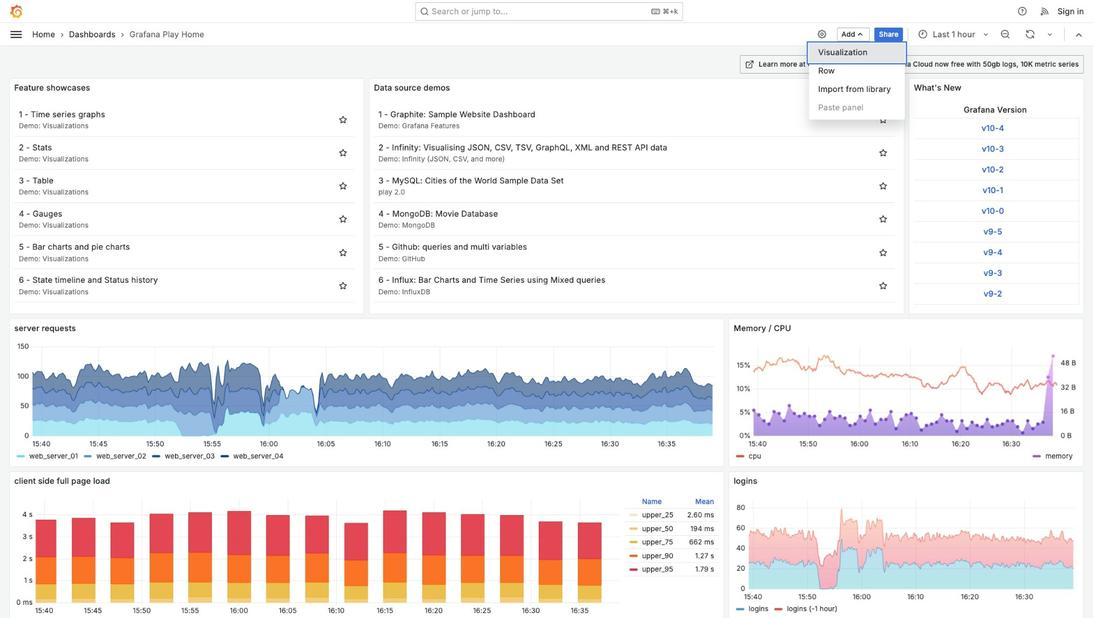 Task type: locate. For each thing, give the bounding box(es) containing it.
menu
[[809, 41, 905, 120]]

dashboard settings image
[[817, 29, 828, 39]]

mark "5 - bar charts and pie charts" as favorite image
[[339, 248, 348, 257]]

mark "4 - mongodb: movie database" as favorite image
[[879, 215, 888, 224]]

auto refresh turned off. choose refresh time interval image
[[1045, 30, 1055, 39]]

mark "6 - state timeline and status history" as favorite image
[[339, 281, 348, 290]]

mark "6 - influx: bar charts and time series using mixed queries" as favorite image
[[879, 281, 888, 290]]

open menu image
[[9, 27, 23, 41]]

mark "4 -  gauges" as favorite image
[[339, 215, 348, 224]]

mark "1 -  time series graphs" as favorite image
[[339, 115, 348, 124]]



Task type: describe. For each thing, give the bounding box(es) containing it.
mark "2 - infinity: visualising json, csv, tsv, graphql, xml and rest api data" as favorite image
[[879, 148, 888, 158]]

refresh dashboard image
[[1025, 29, 1036, 39]]

mark "5 - github: queries and multi variables" as favorite image
[[879, 248, 888, 257]]

mark "3 - mysql: cities of the world sample data set" as favorite image
[[879, 182, 888, 191]]

mark "2 - stats" as favorite image
[[339, 148, 348, 158]]

news image
[[1040, 6, 1050, 16]]

mark "3 - table" as favorite image
[[339, 182, 348, 191]]

mark "1 - graphite: sample website dashboard" as favorite image
[[879, 115, 888, 124]]

grafana image
[[9, 4, 23, 18]]

zoom out time range image
[[1000, 29, 1011, 39]]

help image
[[1017, 6, 1028, 16]]



